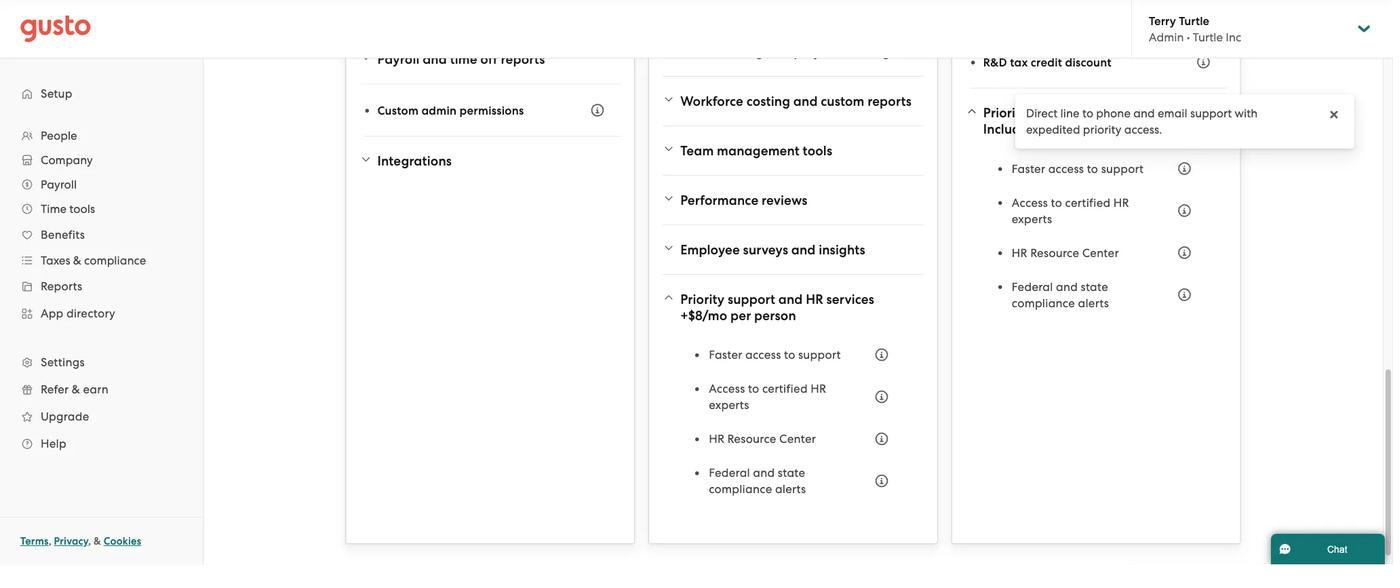 Task type: locate. For each thing, give the bounding box(es) containing it.
0 vertical spatial resource
[[1031, 246, 1079, 259]]

0 horizontal spatial reports
[[501, 52, 545, 67]]

this
[[1054, 121, 1075, 137]]

center for +$8/mo per person
[[779, 432, 816, 446]]

alerts for +$8/mo per person
[[775, 482, 806, 496]]

1 vertical spatial payroll
[[41, 178, 77, 191]]

support
[[1031, 105, 1078, 121], [1190, 106, 1232, 120], [1101, 162, 1144, 175], [728, 291, 775, 307], [798, 348, 841, 362]]

,
[[49, 535, 51, 547], [88, 535, 91, 547]]

0 horizontal spatial resource
[[728, 432, 776, 446]]

1 vertical spatial access
[[745, 348, 781, 362]]

1 vertical spatial hr resource center
[[709, 432, 816, 446]]

0 vertical spatial services
[[1129, 105, 1177, 121]]

and
[[767, 44, 791, 59], [423, 52, 447, 67], [794, 93, 818, 109], [1081, 105, 1106, 121], [1134, 106, 1155, 120], [791, 242, 816, 257], [1056, 280, 1078, 293], [779, 291, 803, 307], [753, 466, 775, 480]]

access down "person"
[[745, 348, 781, 362]]

settings
[[41, 355, 85, 369]]

0 vertical spatial access
[[1012, 196, 1048, 209]]

faster access to support down this
[[1012, 162, 1144, 175]]

& right taxes
[[73, 254, 81, 267]]

1 horizontal spatial ,
[[88, 535, 91, 547]]

0 vertical spatial access to certified hr experts
[[1012, 196, 1129, 226]]

costing
[[747, 93, 790, 109]]

1 horizontal spatial federal and state compliance alerts
[[1012, 280, 1109, 310]]

line
[[1061, 106, 1080, 120]]

turtle right •
[[1193, 30, 1223, 44]]

0 vertical spatial center
[[1082, 246, 1119, 259]]

1 horizontal spatial state
[[1081, 280, 1108, 293]]

support down priority support and hr services +$8/mo per person
[[798, 348, 841, 362]]

1 vertical spatial access
[[709, 382, 745, 395]]

0 vertical spatial tools
[[803, 143, 832, 158]]

performance reviews button
[[663, 184, 924, 216]]

0 vertical spatial time
[[680, 44, 710, 59]]

0 horizontal spatial center
[[779, 432, 816, 446]]

0 horizontal spatial faster access to support
[[709, 348, 841, 362]]

payroll for payroll
[[41, 178, 77, 191]]

priority up +$8/mo
[[680, 291, 725, 307]]

1 vertical spatial time
[[41, 202, 67, 216]]

terms link
[[20, 535, 49, 547]]

payroll up custom
[[377, 52, 420, 67]]

1 vertical spatial services
[[826, 291, 874, 307]]

1 horizontal spatial faster
[[1012, 162, 1045, 175]]

services for priority support and hr services +$8/mo per person
[[826, 291, 874, 307]]

time inside the time tools dropdown button
[[41, 202, 67, 216]]

priority for priority support and hr services +$8/mo per person
[[680, 291, 725, 307]]

0 vertical spatial federal
[[1012, 280, 1053, 293]]

1 horizontal spatial services
[[1129, 105, 1177, 121]]

1 horizontal spatial compliance
[[709, 482, 772, 496]]

1 horizontal spatial alerts
[[1078, 296, 1109, 310]]

chat button
[[1271, 534, 1385, 565]]

federal and state compliance alerts
[[1012, 280, 1109, 310], [709, 466, 806, 496]]

& left earn
[[72, 383, 80, 396]]

certified for this
[[1065, 196, 1111, 209]]

tools
[[803, 143, 832, 158], [69, 202, 95, 216]]

0 vertical spatial experts
[[1012, 212, 1052, 226]]

payroll for payroll and time off reports
[[377, 52, 420, 67]]

and inside direct line to phone and email support with expedited priority access.
[[1134, 106, 1155, 120]]

0 horizontal spatial time
[[41, 202, 67, 216]]

resource
[[1031, 246, 1079, 259], [728, 432, 776, 446]]

0 horizontal spatial access to certified hr experts
[[709, 382, 826, 412]]

priority support and hr services +$8/mo per person
[[680, 291, 874, 323]]

inc
[[1226, 30, 1241, 44]]

r&d
[[983, 55, 1007, 69]]

taxes
[[41, 254, 70, 267]]

1 vertical spatial &
[[72, 383, 80, 396]]

time
[[450, 52, 477, 67]]

payroll down company
[[41, 178, 77, 191]]

list
[[0, 123, 203, 457], [997, 154, 1200, 322], [694, 340, 897, 508]]

time tracking and project tracking button
[[663, 35, 924, 68]]

hr resource center for this
[[1012, 246, 1119, 259]]

turtle up •
[[1179, 14, 1210, 28]]

per
[[731, 308, 751, 323]]

1 vertical spatial access to certified hr experts
[[709, 382, 826, 412]]

person
[[754, 308, 796, 323]]

1 horizontal spatial tools
[[803, 143, 832, 158]]

0 vertical spatial certified
[[1065, 196, 1111, 209]]

access for person
[[745, 348, 781, 362]]

1 horizontal spatial experts
[[1012, 212, 1052, 226]]

priority inside priority support and hr services +$8/mo per person
[[680, 291, 725, 307]]

0 horizontal spatial tracking
[[713, 44, 763, 59]]

0 vertical spatial federal and state compliance alerts
[[1012, 280, 1109, 310]]

1 horizontal spatial reports
[[868, 93, 912, 109]]

1 vertical spatial reports
[[868, 93, 912, 109]]

0 horizontal spatial federal and state compliance alerts
[[709, 466, 806, 496]]

time up workforce
[[680, 44, 710, 59]]

support up the expedited
[[1031, 105, 1078, 121]]

0 horizontal spatial faster
[[709, 348, 742, 362]]

tracking up workforce
[[713, 44, 763, 59]]

payroll and time off reports
[[377, 52, 545, 67]]

reports right off
[[501, 52, 545, 67]]

0 horizontal spatial access
[[709, 382, 745, 395]]

reports
[[501, 52, 545, 67], [868, 93, 912, 109]]

1 vertical spatial center
[[779, 432, 816, 446]]

and inside priority support and hr services +$8/mo per person
[[779, 291, 803, 307]]

1 vertical spatial tools
[[69, 202, 95, 216]]

1 , from the left
[[49, 535, 51, 547]]

priority up "included"
[[983, 105, 1028, 121]]

terms , privacy , & cookies
[[20, 535, 141, 547]]

1 horizontal spatial priority
[[983, 105, 1028, 121]]

1 horizontal spatial time
[[680, 44, 710, 59]]

access to certified hr experts
[[1012, 196, 1129, 226], [709, 382, 826, 412]]

tools down payroll dropdown button
[[69, 202, 95, 216]]

0 horizontal spatial payroll
[[41, 178, 77, 191]]

tracking right project
[[840, 44, 890, 59]]

time
[[680, 44, 710, 59], [41, 202, 67, 216]]

1 vertical spatial alerts
[[775, 482, 806, 496]]

0 horizontal spatial priority
[[680, 291, 725, 307]]

hr inside priority support and hr services included in this plan
[[1109, 105, 1126, 121]]

time inside 'time tracking and project tracking' dropdown button
[[680, 44, 710, 59]]

0 horizontal spatial access
[[745, 348, 781, 362]]

access down this
[[1048, 162, 1084, 175]]

1 vertical spatial federal
[[709, 466, 750, 480]]

access
[[1012, 196, 1048, 209], [709, 382, 745, 395]]

surveys
[[743, 242, 788, 257]]

& inside dropdown button
[[73, 254, 81, 267]]

setup link
[[14, 81, 189, 106]]

0 vertical spatial reports
[[501, 52, 545, 67]]

services down insights
[[826, 291, 874, 307]]

support inside priority support and hr services +$8/mo per person
[[728, 291, 775, 307]]

& left cookies button
[[94, 535, 101, 547]]

0 vertical spatial faster access to support
[[1012, 162, 1144, 175]]

compliance
[[84, 254, 146, 267], [1012, 296, 1075, 310], [709, 482, 772, 496]]

1 horizontal spatial resource
[[1031, 246, 1079, 259]]

alerts for included in this plan
[[1078, 296, 1109, 310]]

support down priority
[[1101, 162, 1144, 175]]

1 vertical spatial turtle
[[1193, 30, 1223, 44]]

1 vertical spatial faster
[[709, 348, 742, 362]]

support left with
[[1190, 106, 1232, 120]]

gusto navigation element
[[0, 58, 203, 479]]

0 vertical spatial payroll
[[377, 52, 420, 67]]

0 horizontal spatial services
[[826, 291, 874, 307]]

2 , from the left
[[88, 535, 91, 547]]

0 horizontal spatial federal
[[709, 466, 750, 480]]

tools down workforce costing and custom reports
[[803, 143, 832, 158]]

1 horizontal spatial faster access to support
[[1012, 162, 1144, 175]]

federal
[[1012, 280, 1053, 293], [709, 466, 750, 480]]

faster down 'per'
[[709, 348, 742, 362]]

2 horizontal spatial compliance
[[1012, 296, 1075, 310]]

0 vertical spatial priority
[[983, 105, 1028, 121]]

services inside priority support and hr services +$8/mo per person
[[826, 291, 874, 307]]

1 vertical spatial federal and state compliance alerts
[[709, 466, 806, 496]]

0 horizontal spatial alerts
[[775, 482, 806, 496]]

reports right custom
[[868, 93, 912, 109]]

time for time tracking and project tracking
[[680, 44, 710, 59]]

resource for this
[[1031, 246, 1079, 259]]

2 horizontal spatial list
[[997, 154, 1200, 322]]

, left privacy at the bottom of page
[[49, 535, 51, 547]]

payroll inside list
[[41, 178, 77, 191]]

tax
[[1010, 55, 1028, 69]]

company button
[[14, 148, 189, 172]]

1 horizontal spatial access
[[1048, 162, 1084, 175]]

team
[[680, 143, 714, 158]]

experts for +$8/mo
[[709, 398, 749, 412]]

support inside priority support and hr services included in this plan
[[1031, 105, 1078, 121]]

services inside priority support and hr services included in this plan
[[1129, 105, 1177, 121]]

help
[[41, 437, 66, 450]]

0 horizontal spatial list
[[0, 123, 203, 457]]

time up benefits
[[41, 202, 67, 216]]

, left cookies button
[[88, 535, 91, 547]]

tracking
[[713, 44, 763, 59], [840, 44, 890, 59]]

state
[[1081, 280, 1108, 293], [778, 466, 805, 480]]

team management tools
[[680, 143, 832, 158]]

0 vertical spatial hr resource center
[[1012, 246, 1119, 259]]

admin
[[422, 103, 457, 117]]

0 vertical spatial state
[[1081, 280, 1108, 293]]

admin
[[1149, 30, 1184, 44]]

0 horizontal spatial certified
[[762, 382, 808, 395]]

access.
[[1124, 123, 1162, 136]]

1 horizontal spatial federal
[[1012, 280, 1053, 293]]

1 horizontal spatial list
[[694, 340, 897, 508]]

refer & earn link
[[14, 377, 189, 402]]

upgrade link
[[14, 404, 189, 429]]

1 horizontal spatial center
[[1082, 246, 1119, 259]]

payroll
[[377, 52, 420, 67], [41, 178, 77, 191]]

expedited
[[1026, 123, 1080, 136]]

1 horizontal spatial payroll
[[377, 52, 420, 67]]

federal and state compliance alerts for person
[[709, 466, 806, 496]]

in
[[1039, 121, 1050, 137]]

workforce costing and custom reports
[[680, 93, 912, 109]]

1 vertical spatial faster access to support
[[709, 348, 841, 362]]

0 vertical spatial compliance
[[84, 254, 146, 267]]

federal for included
[[1012, 280, 1053, 293]]

0 horizontal spatial experts
[[709, 398, 749, 412]]

direct
[[1026, 106, 1058, 120]]

0 vertical spatial &
[[73, 254, 81, 267]]

1 vertical spatial experts
[[709, 398, 749, 412]]

compliance for priority support and hr services +$8/mo per person
[[709, 482, 772, 496]]

1 vertical spatial priority
[[680, 291, 725, 307]]

with
[[1235, 106, 1258, 120]]

plan
[[1078, 121, 1106, 137]]

0 vertical spatial faster
[[1012, 162, 1045, 175]]

1 vertical spatial compliance
[[1012, 296, 1075, 310]]

faster down in
[[1012, 162, 1045, 175]]

0 horizontal spatial ,
[[49, 535, 51, 547]]

home image
[[20, 15, 91, 42]]

1 tracking from the left
[[713, 44, 763, 59]]

priority
[[983, 105, 1028, 121], [680, 291, 725, 307]]

faster access to support down "person"
[[709, 348, 841, 362]]

2 vertical spatial compliance
[[709, 482, 772, 496]]

0 horizontal spatial compliance
[[84, 254, 146, 267]]

0 vertical spatial alerts
[[1078, 296, 1109, 310]]

performance reviews
[[680, 192, 808, 208]]

1 horizontal spatial tracking
[[840, 44, 890, 59]]

services up access.
[[1129, 105, 1177, 121]]

priority inside priority support and hr services included in this plan
[[983, 105, 1028, 121]]

upgrade
[[41, 410, 89, 423]]

0 horizontal spatial hr resource center
[[709, 432, 816, 446]]

certified
[[1065, 196, 1111, 209], [762, 382, 808, 395]]

1 vertical spatial resource
[[728, 432, 776, 446]]

support up 'per'
[[728, 291, 775, 307]]

1 vertical spatial certified
[[762, 382, 808, 395]]

1 vertical spatial state
[[778, 466, 805, 480]]

center
[[1082, 246, 1119, 259], [779, 432, 816, 446]]

0 vertical spatial access
[[1048, 162, 1084, 175]]

project
[[794, 44, 837, 59]]

1 horizontal spatial access
[[1012, 196, 1048, 209]]

terms
[[20, 535, 49, 547]]

faster access to support
[[1012, 162, 1144, 175], [709, 348, 841, 362]]

0 horizontal spatial state
[[778, 466, 805, 480]]

1 horizontal spatial certified
[[1065, 196, 1111, 209]]

1 horizontal spatial access to certified hr experts
[[1012, 196, 1129, 226]]

experts
[[1012, 212, 1052, 226], [709, 398, 749, 412]]

1 horizontal spatial hr resource center
[[1012, 246, 1119, 259]]

0 horizontal spatial tools
[[69, 202, 95, 216]]

settings link
[[14, 350, 189, 374]]

services for priority support and hr services included in this plan
[[1129, 105, 1177, 121]]

support inside direct line to phone and email support with expedited priority access.
[[1190, 106, 1232, 120]]

to inside direct line to phone and email support with expedited priority access.
[[1083, 106, 1094, 120]]

turtle
[[1179, 14, 1210, 28], [1193, 30, 1223, 44]]

experts for included
[[1012, 212, 1052, 226]]

center for included in this plan
[[1082, 246, 1119, 259]]



Task type: describe. For each thing, give the bounding box(es) containing it.
management
[[717, 143, 800, 158]]

0 vertical spatial turtle
[[1179, 14, 1210, 28]]

tools inside the "team management tools" dropdown button
[[803, 143, 832, 158]]

employee
[[680, 242, 740, 257]]

people
[[41, 129, 77, 142]]

list containing people
[[0, 123, 203, 457]]

access to certified hr experts for this
[[1012, 196, 1129, 226]]

benefits
[[41, 228, 85, 241]]

refer & earn
[[41, 383, 108, 396]]

app directory link
[[14, 301, 189, 326]]

resource for person
[[728, 432, 776, 446]]

time tools
[[41, 202, 95, 216]]

payroll button
[[14, 172, 189, 197]]

people button
[[14, 123, 189, 148]]

list for priority support and hr services +$8/mo per person
[[694, 340, 897, 508]]

federal for +$8/mo
[[709, 466, 750, 480]]

2 tracking from the left
[[840, 44, 890, 59]]

benefits link
[[14, 222, 189, 247]]

performance
[[680, 192, 759, 208]]

time tools button
[[14, 197, 189, 221]]

faster access to support for this
[[1012, 162, 1144, 175]]

terry turtle admin • turtle inc
[[1149, 14, 1241, 44]]

+$8/mo
[[680, 308, 727, 323]]

credit
[[1031, 55, 1062, 69]]

integrations
[[377, 153, 452, 169]]

taxes & compliance
[[41, 254, 146, 267]]

access for included
[[1012, 196, 1048, 209]]

tools inside the time tools dropdown button
[[69, 202, 95, 216]]

hr inside priority support and hr services +$8/mo per person
[[806, 291, 823, 307]]

reports
[[41, 279, 82, 293]]

phone
[[1096, 106, 1131, 120]]

2 vertical spatial &
[[94, 535, 101, 547]]

included
[[983, 121, 1036, 137]]

setup
[[41, 87, 72, 100]]

and inside priority support and hr services included in this plan
[[1081, 105, 1106, 121]]

compliance inside dropdown button
[[84, 254, 146, 267]]

time tracking and project tracking
[[680, 44, 890, 59]]

company
[[41, 153, 93, 167]]

state for included in this plan
[[1081, 280, 1108, 293]]

custom admin permissions
[[377, 103, 524, 117]]

& for earn
[[72, 383, 80, 396]]

faster for included
[[1012, 162, 1045, 175]]

terry
[[1149, 14, 1176, 28]]

earn
[[83, 383, 108, 396]]

help link
[[14, 431, 189, 456]]

reports for workforce costing and custom reports
[[868, 93, 912, 109]]

workforce costing and custom reports button
[[663, 85, 924, 117]]

access for this
[[1048, 162, 1084, 175]]

custom
[[377, 103, 419, 117]]

time for time tools
[[41, 202, 67, 216]]

payroll and time off reports button
[[360, 43, 621, 76]]

state for +$8/mo per person
[[778, 466, 805, 480]]

priority for priority support and hr services included in this plan
[[983, 105, 1028, 121]]

priority
[[1083, 123, 1122, 136]]

federal and state compliance alerts for this
[[1012, 280, 1109, 310]]

workforce
[[680, 93, 743, 109]]

reviews
[[762, 192, 808, 208]]

cookies
[[104, 535, 141, 547]]

integrations button
[[360, 145, 621, 177]]

faster for +$8/mo
[[709, 348, 742, 362]]

dialog main content element
[[1015, 94, 1355, 149]]

access to certified hr experts for person
[[709, 382, 826, 412]]

privacy
[[54, 535, 88, 547]]

email
[[1158, 106, 1188, 120]]

refer
[[41, 383, 69, 396]]

reports link
[[14, 274, 189, 298]]

hr resource center for person
[[709, 432, 816, 446]]

cookies button
[[104, 533, 141, 549]]

discount
[[1065, 55, 1112, 69]]

off
[[480, 52, 498, 67]]

taxes & compliance button
[[14, 248, 189, 273]]

r&d tax credit discount
[[983, 55, 1112, 69]]

list for priority support and hr services included in this plan
[[997, 154, 1200, 322]]

employee surveys and insights
[[680, 242, 865, 257]]

compliance for priority support and hr services included in this plan
[[1012, 296, 1075, 310]]

privacy link
[[54, 535, 88, 547]]

•
[[1187, 30, 1190, 44]]

custom
[[821, 93, 865, 109]]

access for +$8/mo
[[709, 382, 745, 395]]

employee surveys and insights button
[[663, 233, 924, 266]]

directory
[[66, 307, 115, 320]]

chat
[[1327, 544, 1347, 555]]

team management tools button
[[663, 134, 924, 167]]

priority support and hr services included in this plan
[[983, 105, 1177, 137]]

certified for person
[[762, 382, 808, 395]]

permissions
[[460, 103, 524, 117]]

insights
[[819, 242, 865, 257]]

app
[[41, 307, 63, 320]]

reports for payroll and time off reports
[[501, 52, 545, 67]]

app directory
[[41, 307, 115, 320]]

faster access to support for person
[[709, 348, 841, 362]]

direct line to phone and email support with expedited priority access.
[[1026, 106, 1258, 136]]

& for compliance
[[73, 254, 81, 267]]



Task type: vqa. For each thing, say whether or not it's contained in the screenshot.
"Form
no



